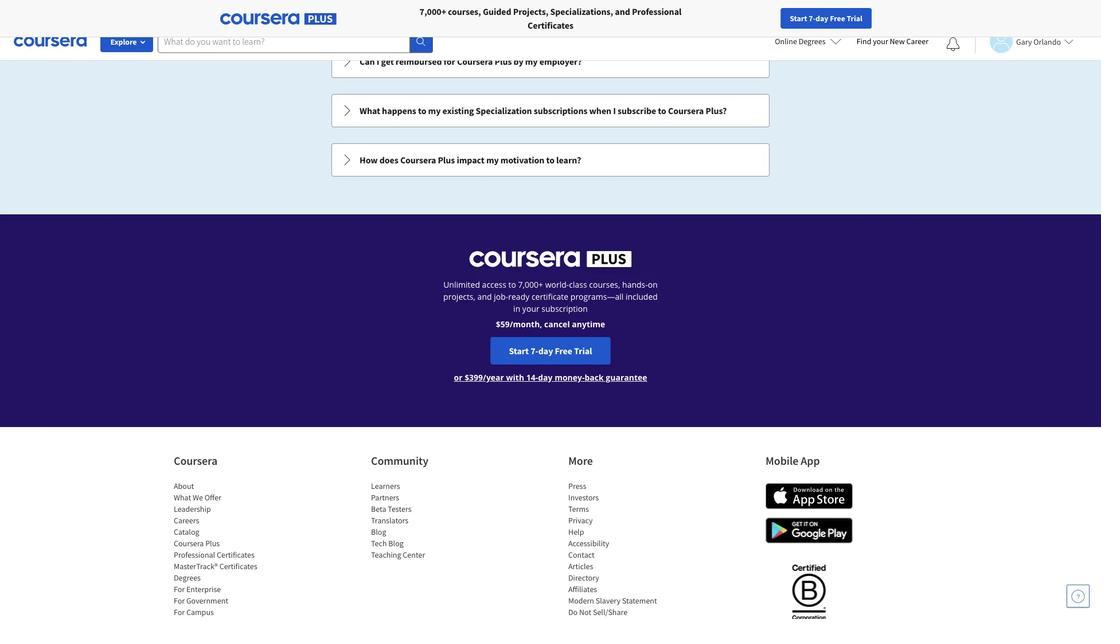 Task type: vqa. For each thing, say whether or not it's contained in the screenshot.
IS FINANCIAL AID AVAILABLE? dropdown button
no



Task type: describe. For each thing, give the bounding box(es) containing it.
learn?
[[557, 154, 581, 166]]

existing
[[443, 105, 474, 116]]

0 vertical spatial free
[[831, 13, 846, 24]]

guarantee
[[606, 372, 648, 383]]

partners link
[[371, 493, 400, 503]]

show notifications image
[[947, 37, 961, 51]]

degrees inside about what we offer leadership careers catalog coursera plus professional certificates mastertrack® certificates degrees for enterprise for government for campus
[[174, 573, 201, 584]]

translators
[[371, 516, 409, 526]]

for governments
[[248, 6, 314, 17]]

careers link
[[174, 516, 199, 526]]

to inside "dropdown button"
[[547, 154, 555, 166]]

and inside 7,000+ courses, guided projects, specializations, and professional certificates
[[615, 6, 631, 17]]

start 7-day free trial for topmost start 7-day free trial button
[[790, 13, 863, 24]]

investors link
[[569, 493, 599, 503]]

coursera up "about" link
[[174, 454, 218, 469]]

help center image
[[1072, 590, 1086, 604]]

mobile app
[[766, 454, 820, 469]]

my inside how does coursera plus impact my motivation to learn? "dropdown button"
[[487, 154, 499, 166]]

access
[[482, 279, 507, 290]]

universities link
[[165, 0, 234, 23]]

catalog
[[174, 527, 199, 538]]

gary
[[1017, 36, 1033, 47]]

anytime
[[572, 319, 606, 330]]

0 vertical spatial blog
[[371, 527, 386, 538]]

logo of certified b corporation image
[[786, 558, 833, 620]]

for
[[444, 56, 456, 67]]

learners partners beta testers translators blog tech blog teaching center
[[371, 481, 425, 561]]

unlimited
[[444, 279, 480, 290]]

/month,
[[510, 319, 543, 330]]

directory
[[569, 573, 600, 584]]

back
[[585, 372, 604, 383]]

can i get reimbursed for coursera plus by my employer? button
[[332, 45, 770, 77]]

$399
[[465, 372, 483, 383]]

how
[[360, 154, 378, 166]]

list containing can i get reimbursed for coursera plus by my employer?
[[331, 0, 771, 178]]

privacy link
[[569, 516, 593, 526]]

careers
[[174, 516, 199, 526]]

start 7-day free trial for the leftmost start 7-day free trial button
[[509, 345, 593, 357]]

can
[[360, 56, 375, 67]]

your inside the unlimited access to 7,000+ world-class courses, hands-on projects, and job-ready certificate programs—all included in your subscription
[[523, 304, 540, 314]]

courses, inside the unlimited access to 7,000+ world-class courses, hands-on projects, and job-ready certificate programs—all included in your subscription
[[590, 279, 621, 290]]

for inside banner navigation
[[248, 6, 260, 17]]

courses, inside 7,000+ courses, guided projects, specializations, and professional certificates
[[448, 6, 481, 17]]

center
[[403, 550, 425, 561]]

for down degrees link
[[174, 585, 185, 595]]

what inside dropdown button
[[360, 105, 381, 116]]

money-
[[555, 372, 585, 383]]

what we offer link
[[174, 493, 221, 503]]

community
[[371, 454, 429, 469]]

to right happens
[[418, 105, 427, 116]]

7- for the leftmost start 7-day free trial button
[[531, 345, 539, 357]]

plus?
[[706, 105, 727, 116]]

coursera inside "dropdown button"
[[401, 154, 436, 166]]

online
[[776, 36, 798, 46]]

contact
[[569, 550, 595, 561]]

what happens to my existing specialization subscriptions when i subscribe to coursera plus? button
[[332, 95, 770, 127]]

0 vertical spatial day
[[816, 13, 829, 24]]

2 vertical spatial day
[[538, 372, 553, 383]]

gary orlando button
[[976, 30, 1074, 53]]

learners link
[[371, 481, 400, 492]]

7,000+ inside the unlimited access to 7,000+ world-class courses, hands-on projects, and job-ready certificate programs—all included in your subscription
[[519, 279, 544, 290]]

unlimited access to 7,000+ world-class courses, hands-on projects, and job-ready certificate programs—all included in your subscription
[[444, 279, 658, 314]]

hands-
[[623, 279, 648, 290]]

universities
[[182, 6, 229, 17]]

to right subscribe on the top of page
[[658, 105, 667, 116]]

coursera inside about what we offer leadership careers catalog coursera plus professional certificates mastertrack® certificates degrees for enterprise for government for campus
[[174, 539, 204, 549]]

motivation
[[501, 154, 545, 166]]

testers
[[388, 504, 412, 515]]

banner navigation
[[9, 0, 323, 23]]

get
[[381, 56, 394, 67]]

about link
[[174, 481, 194, 492]]

7- for topmost start 7-day free trial button
[[809, 13, 816, 24]]

government
[[186, 596, 228, 607]]

and inside the unlimited access to 7,000+ world-class courses, hands-on projects, and job-ready certificate programs—all included in your subscription
[[478, 292, 492, 302]]

or $399 /year with 14-day money-back guarantee
[[454, 372, 648, 383]]

press link
[[569, 481, 587, 492]]

7,000+ inside 7,000+ courses, guided projects, specializations, and professional certificates
[[420, 6, 446, 17]]

download on the app store image
[[766, 484, 853, 510]]

certificates inside 7,000+ courses, guided projects, specializations, and professional certificates
[[528, 20, 574, 31]]

catalog link
[[174, 527, 199, 538]]

by
[[514, 56, 524, 67]]

1 horizontal spatial your
[[874, 36, 889, 46]]

affiliates
[[569, 585, 598, 595]]

employer?
[[540, 56, 582, 67]]

plus inside "dropdown button"
[[438, 154, 455, 166]]

find
[[857, 36, 872, 46]]

how does coursera plus impact my motivation to learn? button
[[332, 144, 770, 176]]

what happens to my existing specialization subscriptions when i subscribe to coursera plus?
[[360, 105, 727, 116]]

teaching center link
[[371, 550, 425, 561]]

does
[[380, 154, 399, 166]]

or
[[454, 372, 463, 383]]

directory link
[[569, 573, 600, 584]]

modern
[[569, 596, 595, 607]]

guided
[[483, 6, 512, 17]]

blog link
[[371, 527, 386, 538]]

partners
[[371, 493, 400, 503]]

campus
[[186, 608, 214, 618]]

with
[[506, 372, 525, 383]]

projects,
[[444, 292, 476, 302]]

we
[[193, 493, 203, 503]]

What do you want to learn? text field
[[158, 30, 410, 53]]

about
[[174, 481, 194, 492]]

coursera plus link
[[174, 539, 220, 549]]

on
[[648, 279, 658, 290]]

certificate
[[532, 292, 569, 302]]

statement
[[623, 596, 658, 607]]

contact link
[[569, 550, 595, 561]]

slavery
[[596, 596, 621, 607]]

reimbursed
[[396, 56, 442, 67]]

professional inside 7,000+ courses, guided projects, specializations, and professional certificates
[[632, 6, 682, 17]]

7,000+ courses, guided projects, specializations, and professional certificates
[[420, 6, 682, 31]]

in
[[514, 304, 521, 314]]

leadership
[[174, 504, 211, 515]]



Task type: locate. For each thing, give the bounding box(es) containing it.
find your new career link
[[851, 34, 935, 49]]

1 vertical spatial what
[[174, 493, 191, 503]]

help link
[[569, 527, 584, 538]]

1 horizontal spatial degrees
[[799, 36, 826, 46]]

ready
[[509, 292, 530, 302]]

7- up online degrees dropdown button
[[809, 13, 816, 24]]

0 vertical spatial what
[[360, 105, 381, 116]]

for enterprise link
[[174, 585, 221, 595]]

plus left impact
[[438, 154, 455, 166]]

2 horizontal spatial my
[[526, 56, 538, 67]]

14-
[[527, 372, 538, 383]]

my inside the can i get reimbursed for coursera plus by my employer? dropdown button
[[526, 56, 538, 67]]

enterprise
[[186, 585, 221, 595]]

coursera image
[[14, 32, 87, 51]]

0 vertical spatial start 7-day free trial
[[790, 13, 863, 24]]

0 vertical spatial degrees
[[799, 36, 826, 46]]

start 7-day free trial up online degrees dropdown button
[[790, 13, 863, 24]]

for
[[248, 6, 260, 17], [174, 585, 185, 595], [174, 596, 185, 607], [174, 608, 185, 618]]

my right impact
[[487, 154, 499, 166]]

1 vertical spatial trial
[[574, 345, 593, 357]]

new
[[890, 36, 905, 46]]

certificates down projects,
[[528, 20, 574, 31]]

1 vertical spatial certificates
[[217, 550, 255, 561]]

orlando
[[1034, 36, 1062, 47]]

online degrees
[[776, 36, 826, 46]]

your right find
[[874, 36, 889, 46]]

gary orlando
[[1017, 36, 1062, 47]]

1 vertical spatial start
[[509, 345, 529, 357]]

1 vertical spatial degrees
[[174, 573, 201, 584]]

list containing learners
[[371, 481, 469, 561]]

0 vertical spatial certificates
[[528, 20, 574, 31]]

coursera right does
[[401, 154, 436, 166]]

0 horizontal spatial professional
[[174, 550, 215, 561]]

2 vertical spatial my
[[487, 154, 499, 166]]

professional inside about what we offer leadership careers catalog coursera plus professional certificates mastertrack® certificates degrees for enterprise for government for campus
[[174, 550, 215, 561]]

0 horizontal spatial start
[[509, 345, 529, 357]]

when
[[590, 105, 612, 116]]

0 vertical spatial trial
[[847, 13, 863, 24]]

day left money-
[[538, 372, 553, 383]]

0 horizontal spatial coursera plus image
[[220, 13, 337, 25]]

1 horizontal spatial i
[[614, 105, 616, 116]]

coursera plus image up world-
[[470, 251, 632, 267]]

0 vertical spatial courses,
[[448, 6, 481, 17]]

0 horizontal spatial i
[[377, 56, 380, 67]]

/year
[[483, 372, 504, 383]]

help
[[569, 527, 584, 538]]

0 horizontal spatial start 7-day free trial button
[[491, 337, 611, 365]]

0 vertical spatial my
[[526, 56, 538, 67]]

courses, left "guided"
[[448, 6, 481, 17]]

do not sell/share link
[[569, 608, 628, 618]]

do
[[569, 608, 578, 618]]

1 vertical spatial free
[[555, 345, 573, 357]]

list
[[331, 0, 771, 178], [174, 481, 271, 620], [371, 481, 469, 561], [569, 481, 666, 619]]

your right in on the left of page
[[523, 304, 540, 314]]

list for more
[[569, 481, 666, 619]]

7-
[[809, 13, 816, 24], [531, 345, 539, 357]]

terms link
[[569, 504, 589, 515]]

i
[[377, 56, 380, 67], [614, 105, 616, 116]]

$59
[[496, 319, 510, 330]]

coursera inside dropdown button
[[457, 56, 493, 67]]

mastertrack® certificates link
[[174, 562, 257, 572]]

start 7-day free trial button up or $399 /year with 14-day money-back guarantee
[[491, 337, 611, 365]]

1 horizontal spatial what
[[360, 105, 381, 116]]

0 horizontal spatial blog
[[371, 527, 386, 538]]

what left happens
[[360, 105, 381, 116]]

degrees right online
[[799, 36, 826, 46]]

start for the leftmost start 7-day free trial button
[[509, 345, 529, 357]]

subscribe
[[618, 105, 657, 116]]

programs—all
[[571, 292, 624, 302]]

to inside the unlimited access to 7,000+ world-class courses, hands-on projects, and job-ready certificate programs—all included in your subscription
[[509, 279, 516, 290]]

plus inside dropdown button
[[495, 56, 512, 67]]

start
[[790, 13, 808, 24], [509, 345, 529, 357]]

for left the campus
[[174, 608, 185, 618]]

trial
[[847, 13, 863, 24], [574, 345, 593, 357]]

get it on google play image
[[766, 518, 853, 544]]

1 vertical spatial start 7-day free trial
[[509, 345, 593, 357]]

degrees
[[799, 36, 826, 46], [174, 573, 201, 584]]

free up money-
[[555, 345, 573, 357]]

leadership link
[[174, 504, 211, 515]]

0 vertical spatial and
[[615, 6, 631, 17]]

0 vertical spatial 7-
[[809, 13, 816, 24]]

1 horizontal spatial courses,
[[590, 279, 621, 290]]

coursera inside dropdown button
[[669, 105, 704, 116]]

sell/share
[[593, 608, 628, 618]]

for left governments
[[248, 6, 260, 17]]

my
[[526, 56, 538, 67], [428, 105, 441, 116], [487, 154, 499, 166]]

0 horizontal spatial trial
[[574, 345, 593, 357]]

0 horizontal spatial free
[[555, 345, 573, 357]]

blog up teaching center link
[[389, 539, 404, 549]]

start 7-day free trial button up online degrees
[[781, 8, 872, 29]]

explore button
[[100, 32, 153, 52]]

1 vertical spatial and
[[478, 292, 492, 302]]

blog up tech
[[371, 527, 386, 538]]

specializations,
[[551, 6, 614, 17]]

what inside about what we offer leadership careers catalog coursera plus professional certificates mastertrack® certificates degrees for enterprise for government for campus
[[174, 493, 191, 503]]

0 vertical spatial i
[[377, 56, 380, 67]]

2 horizontal spatial plus
[[495, 56, 512, 67]]

privacy
[[569, 516, 593, 526]]

1 vertical spatial 7,000+
[[519, 279, 544, 290]]

0 horizontal spatial 7-
[[531, 345, 539, 357]]

1 horizontal spatial start
[[790, 13, 808, 24]]

0 horizontal spatial 7,000+
[[420, 6, 446, 17]]

2 vertical spatial plus
[[206, 539, 220, 549]]

trial up find
[[847, 13, 863, 24]]

2 vertical spatial certificates
[[220, 562, 257, 572]]

to
[[418, 105, 427, 116], [658, 105, 667, 116], [547, 154, 555, 166], [509, 279, 516, 290]]

1 horizontal spatial and
[[615, 6, 631, 17]]

class
[[570, 279, 588, 290]]

press
[[569, 481, 587, 492]]

1 vertical spatial your
[[523, 304, 540, 314]]

not
[[580, 608, 592, 618]]

certificates up mastertrack® certificates link
[[217, 550, 255, 561]]

1 vertical spatial blog
[[389, 539, 404, 549]]

articles
[[569, 562, 594, 572]]

my left existing
[[428, 105, 441, 116]]

1 vertical spatial start 7-day free trial button
[[491, 337, 611, 365]]

start up online degrees
[[790, 13, 808, 24]]

coursera plus image for unlimited
[[470, 251, 632, 267]]

mastertrack®
[[174, 562, 218, 572]]

0 vertical spatial coursera plus image
[[220, 13, 337, 25]]

start 7-day free trial up or $399 /year with 14-day money-back guarantee
[[509, 345, 593, 357]]

i inside dropdown button
[[377, 56, 380, 67]]

modern slavery statement link
[[569, 596, 658, 607]]

plus up professional certificates link
[[206, 539, 220, 549]]

coursera plus image for 7,000+
[[220, 13, 337, 25]]

free
[[831, 13, 846, 24], [555, 345, 573, 357]]

list containing press
[[569, 481, 666, 619]]

tech
[[371, 539, 387, 549]]

for government link
[[174, 596, 228, 607]]

1 vertical spatial day
[[539, 345, 553, 357]]

1 horizontal spatial my
[[487, 154, 499, 166]]

projects,
[[513, 6, 549, 17]]

trial down anytime
[[574, 345, 593, 357]]

1 vertical spatial courses,
[[590, 279, 621, 290]]

i left get
[[377, 56, 380, 67]]

$59 /month, cancel anytime
[[496, 319, 606, 330]]

happens
[[382, 105, 417, 116]]

0 horizontal spatial my
[[428, 105, 441, 116]]

1 vertical spatial plus
[[438, 154, 455, 166]]

explore
[[110, 37, 137, 47]]

professional
[[632, 6, 682, 17], [174, 550, 215, 561]]

start up 'with'
[[509, 345, 529, 357]]

0 horizontal spatial degrees
[[174, 573, 201, 584]]

day up online degrees dropdown button
[[816, 13, 829, 24]]

1 horizontal spatial start 7-day free trial button
[[781, 8, 872, 29]]

my right by
[[526, 56, 538, 67]]

0 horizontal spatial plus
[[206, 539, 220, 549]]

investors
[[569, 493, 599, 503]]

1 vertical spatial i
[[614, 105, 616, 116]]

0 vertical spatial start 7-day free trial button
[[781, 8, 872, 29]]

app
[[801, 454, 820, 469]]

1 horizontal spatial coursera plus image
[[470, 251, 632, 267]]

0 horizontal spatial and
[[478, 292, 492, 302]]

0 vertical spatial professional
[[632, 6, 682, 17]]

None search field
[[158, 30, 433, 53]]

1 horizontal spatial free
[[831, 13, 846, 24]]

specialization
[[476, 105, 532, 116]]

governments
[[262, 6, 314, 17]]

press investors terms privacy help accessibility contact articles directory affiliates modern slavery statement do not sell/share
[[569, 481, 658, 618]]

1 vertical spatial 7-
[[531, 345, 539, 357]]

coursera plus image
[[220, 13, 337, 25], [470, 251, 632, 267]]

list containing about
[[174, 481, 271, 620]]

to left learn?
[[547, 154, 555, 166]]

free up online degrees dropdown button
[[831, 13, 846, 24]]

accessibility link
[[569, 539, 610, 549]]

and
[[615, 6, 631, 17], [478, 292, 492, 302]]

0 horizontal spatial courses,
[[448, 6, 481, 17]]

1 horizontal spatial 7,000+
[[519, 279, 544, 290]]

included
[[626, 292, 658, 302]]

my inside what happens to my existing specialization subscriptions when i subscribe to coursera plus? dropdown button
[[428, 105, 441, 116]]

coursera left plus?
[[669, 105, 704, 116]]

i inside dropdown button
[[614, 105, 616, 116]]

list for community
[[371, 481, 469, 561]]

0 horizontal spatial start 7-day free trial
[[509, 345, 593, 357]]

0 vertical spatial plus
[[495, 56, 512, 67]]

start 7-day free trial button
[[781, 8, 872, 29], [491, 337, 611, 365]]

plus inside about what we offer leadership careers catalog coursera plus professional certificates mastertrack® certificates degrees for enterprise for government for campus
[[206, 539, 220, 549]]

your
[[874, 36, 889, 46], [523, 304, 540, 314]]

degrees inside online degrees dropdown button
[[799, 36, 826, 46]]

0 horizontal spatial your
[[523, 304, 540, 314]]

7,000+ up the ready at the left of the page
[[519, 279, 544, 290]]

certificates
[[528, 20, 574, 31], [217, 550, 255, 561], [220, 562, 257, 572]]

coursera plus image up what do you want to learn? text field
[[220, 13, 337, 25]]

1 horizontal spatial trial
[[847, 13, 863, 24]]

1 horizontal spatial 7-
[[809, 13, 816, 24]]

day up or $399 /year with 14-day money-back guarantee
[[539, 345, 553, 357]]

i right when
[[614, 105, 616, 116]]

more
[[569, 454, 593, 469]]

affiliates link
[[569, 585, 598, 595]]

1 vertical spatial coursera plus image
[[470, 251, 632, 267]]

1 horizontal spatial plus
[[438, 154, 455, 166]]

0 vertical spatial your
[[874, 36, 889, 46]]

world-
[[546, 279, 570, 290]]

list item
[[174, 619, 271, 620]]

and down access
[[478, 292, 492, 302]]

teaching
[[371, 550, 401, 561]]

accessibility
[[569, 539, 610, 549]]

coursera right for
[[457, 56, 493, 67]]

1 vertical spatial professional
[[174, 550, 215, 561]]

certificates down professional certificates link
[[220, 562, 257, 572]]

0 horizontal spatial what
[[174, 493, 191, 503]]

1 horizontal spatial blog
[[389, 539, 404, 549]]

0 vertical spatial 7,000+
[[420, 6, 446, 17]]

7- up 14-
[[531, 345, 539, 357]]

7,000+ up reimbursed on the top of the page
[[420, 6, 446, 17]]

0 vertical spatial start
[[790, 13, 808, 24]]

about what we offer leadership careers catalog coursera plus professional certificates mastertrack® certificates degrees for enterprise for government for campus
[[174, 481, 257, 618]]

professional certificates link
[[174, 550, 255, 561]]

coursera down catalog link at bottom
[[174, 539, 204, 549]]

offer
[[205, 493, 221, 503]]

to up the ready at the left of the page
[[509, 279, 516, 290]]

for up 'for campus' link
[[174, 596, 185, 607]]

degrees down mastertrack®
[[174, 573, 201, 584]]

career
[[907, 36, 929, 46]]

1 horizontal spatial professional
[[632, 6, 682, 17]]

and right specializations,
[[615, 6, 631, 17]]

list for coursera
[[174, 481, 271, 620]]

1 vertical spatial my
[[428, 105, 441, 116]]

courses, up programs—all
[[590, 279, 621, 290]]

degrees link
[[174, 573, 201, 584]]

plus left by
[[495, 56, 512, 67]]

what down 'about'
[[174, 493, 191, 503]]

start for topmost start 7-day free trial button
[[790, 13, 808, 24]]

1 horizontal spatial start 7-day free trial
[[790, 13, 863, 24]]



